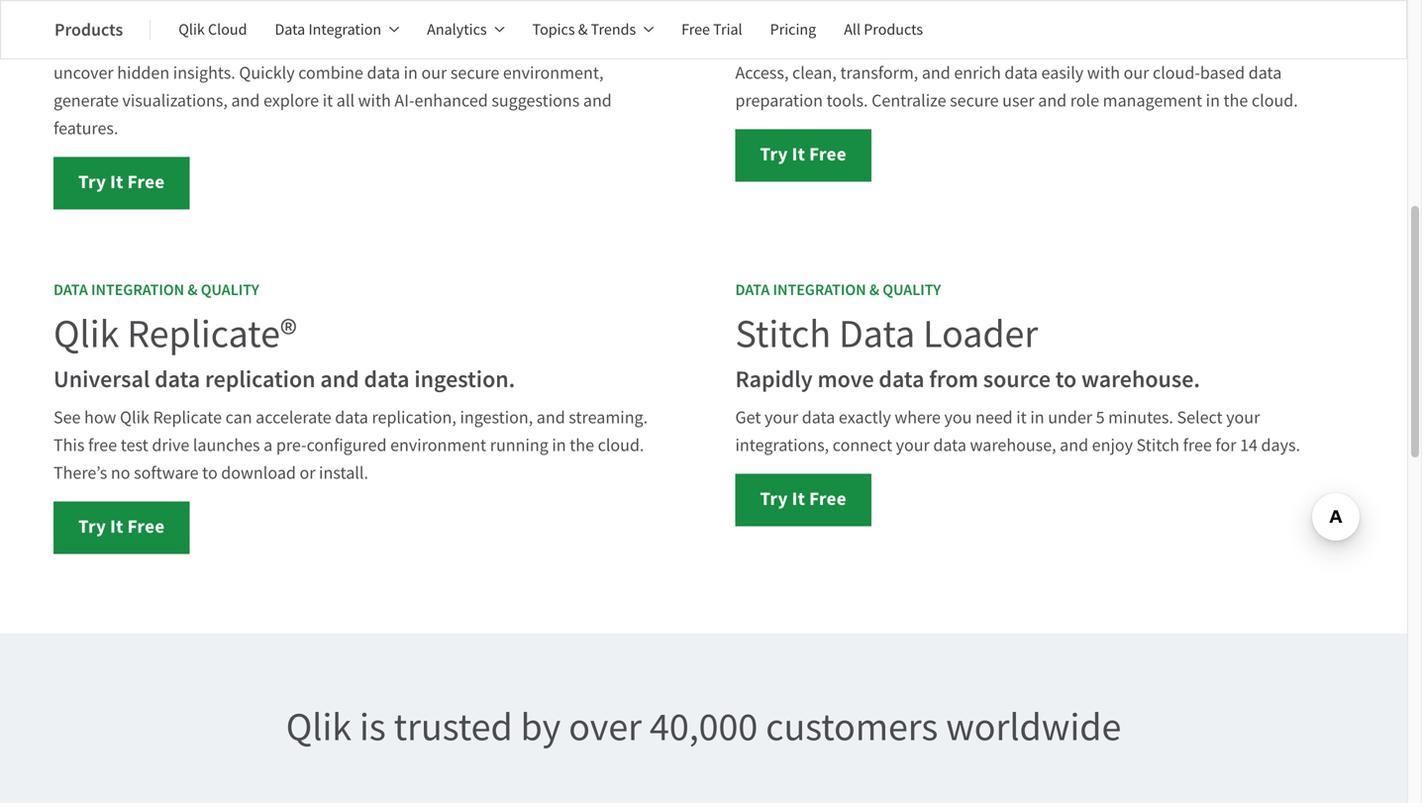 Task type: vqa. For each thing, say whether or not it's contained in the screenshot.
Qlik Debuts Sap Accelerators On Qlik Cloud Data Integration To Increase Value And Impact Of Sap Data For Cloud Analytics link
no



Task type: locate. For each thing, give the bounding box(es) containing it.
1 free from the left
[[88, 434, 117, 457]]

topics & trends link
[[532, 6, 654, 53]]

our inside synchronize your data quickly between any saas and on-premises application. access, clean, transform, and enrich data easily with our cloud-based data preparation tools. centralize secure user and role management in the cloud.
[[1124, 61, 1149, 84]]

0 horizontal spatial cloud.
[[598, 434, 644, 457]]

our down on-
[[1124, 61, 1149, 84]]

data inside data integration link
[[275, 19, 305, 40]]

2 integration from the left
[[773, 279, 866, 300]]

from
[[929, 364, 979, 395]]

data for qlik replicate®
[[53, 279, 88, 300]]

in
[[404, 61, 418, 84], [1206, 89, 1220, 112], [1031, 406, 1045, 429], [552, 434, 566, 457]]

data up configured
[[335, 406, 368, 429]]

try it free down 'preparation'
[[760, 142, 847, 167]]

try it free for try it free link under integrations,
[[760, 486, 847, 512]]

1 horizontal spatial &
[[578, 19, 588, 40]]

0 vertical spatial cloud.
[[1252, 89, 1298, 112]]

get
[[53, 34, 79, 57], [735, 406, 761, 429]]

instantly
[[139, 34, 203, 57]]

0 horizontal spatial products
[[54, 18, 123, 42]]

to down launches
[[202, 462, 218, 484]]

free down how
[[88, 434, 117, 457]]

0 vertical spatial data
[[275, 19, 305, 40]]

analytics link
[[427, 6, 505, 53]]

our up enhanced on the left top of the page
[[421, 61, 447, 84]]

with up the role
[[1087, 61, 1120, 84]]

stitch
[[735, 309, 831, 360], [1137, 434, 1180, 457]]

0 horizontal spatial stitch
[[735, 309, 831, 360]]

test
[[121, 434, 148, 457]]

try it free down no
[[78, 514, 165, 539]]

0 horizontal spatial &
[[188, 279, 198, 300]]

free down tools.
[[809, 142, 847, 167]]

free left the 'trial'
[[682, 19, 710, 40]]

no
[[111, 462, 130, 484]]

trial
[[713, 19, 743, 40]]

under
[[1048, 406, 1093, 429]]

& inside products menu bar
[[578, 19, 588, 40]]

clean,
[[792, 61, 837, 84]]

insights.
[[173, 61, 236, 84]]

quality inside data integration & quality stitch data loader rapidly move data from source to warehouse.
[[883, 279, 941, 300]]

data inside "get started instantly and experience the power of the qlik associative engine to uncover hidden insights. quickly combine data in our secure environment, generate visualizations, and explore it all with ai-enhanced suggestions and features."
[[367, 61, 400, 84]]

features.
[[53, 117, 118, 140]]

secure up enhanced on the left top of the page
[[451, 61, 500, 84]]

2 our from the left
[[1124, 61, 1149, 84]]

1 integration from the left
[[91, 279, 184, 300]]

2 data from the left
[[735, 279, 770, 300]]

all products link
[[844, 6, 923, 53]]

stitch down minutes.
[[1137, 434, 1180, 457]]

2 horizontal spatial to
[[1056, 364, 1077, 395]]

pricing link
[[770, 6, 816, 53]]

data
[[53, 279, 88, 300], [735, 279, 770, 300]]

data inside data integration & quality qlik replicate® universal data replication and data ingestion.
[[53, 279, 88, 300]]

try
[[760, 142, 788, 167], [78, 169, 106, 195], [760, 486, 788, 512], [78, 514, 106, 539]]

qlik right of
[[449, 34, 479, 57]]

pricing
[[770, 19, 816, 40]]

management
[[1103, 89, 1203, 112]]

in left under
[[1031, 406, 1045, 429]]

0 horizontal spatial integration
[[91, 279, 184, 300]]

1 data from the left
[[53, 279, 88, 300]]

source
[[983, 364, 1051, 395]]

free down connect
[[809, 486, 847, 512]]

qlik up the universal
[[53, 309, 119, 360]]

integration inside data integration & quality stitch data loader rapidly move data from source to warehouse.
[[773, 279, 866, 300]]

on-
[[1134, 34, 1159, 57]]

qlik left cloud
[[179, 19, 205, 40]]

qlik inside data integration & quality qlik replicate® universal data replication and data ingestion.
[[53, 309, 119, 360]]

1 horizontal spatial with
[[1087, 61, 1120, 84]]

our inside "get started instantly and experience the power of the qlik associative engine to uncover hidden insights. quickly combine data in our secure environment, generate visualizations, and explore it all with ai-enhanced suggestions and features."
[[421, 61, 447, 84]]

2 horizontal spatial &
[[870, 279, 880, 300]]

the
[[324, 34, 348, 57], [421, 34, 446, 57], [1224, 89, 1248, 112], [570, 434, 594, 457]]

1 horizontal spatial free
[[1183, 434, 1212, 457]]

days.
[[1262, 434, 1301, 457]]

integration for qlik
[[91, 279, 184, 300]]

0 horizontal spatial with
[[358, 89, 391, 112]]

integrations,
[[735, 434, 829, 457]]

transform,
[[840, 61, 918, 84]]

easily
[[1042, 61, 1084, 84]]

to for loader
[[1056, 364, 1077, 395]]

try it free link
[[735, 129, 871, 182], [53, 157, 189, 210], [735, 474, 871, 527], [53, 502, 189, 554]]

1 quality from the left
[[201, 279, 259, 300]]

your up transform,
[[830, 34, 864, 57]]

0 horizontal spatial secure
[[451, 61, 500, 84]]

try down 'preparation'
[[760, 142, 788, 167]]

data down power
[[367, 61, 400, 84]]

power
[[352, 34, 399, 57]]

get inside "get started instantly and experience the power of the qlik associative engine to uncover hidden insights. quickly combine data in our secure environment, generate visualizations, and explore it all with ai-enhanced suggestions and features."
[[53, 34, 79, 57]]

get up uncover
[[53, 34, 79, 57]]

0 vertical spatial it
[[323, 89, 333, 112]]

0 vertical spatial with
[[1087, 61, 1120, 84]]

cloud. down application.
[[1252, 89, 1298, 112]]

0 horizontal spatial get
[[53, 34, 79, 57]]

0 horizontal spatial data
[[53, 279, 88, 300]]

stitch up rapidly
[[735, 309, 831, 360]]

it
[[323, 89, 333, 112], [1017, 406, 1027, 429]]

it down 'preparation'
[[792, 142, 805, 167]]

environment
[[390, 434, 486, 457]]

qlik is trusted by over 40,000 customers worldwide
[[286, 702, 1122, 753]]

worldwide
[[946, 702, 1122, 753]]

it right the need
[[1017, 406, 1027, 429]]

data
[[275, 19, 305, 40], [839, 309, 915, 360]]

quality
[[201, 279, 259, 300], [883, 279, 941, 300]]

enrich
[[954, 61, 1001, 84]]

2 quality from the left
[[883, 279, 941, 300]]

qlik cloud
[[179, 19, 247, 40]]

0 horizontal spatial data
[[275, 19, 305, 40]]

products
[[54, 18, 123, 42], [864, 19, 923, 40]]

1 horizontal spatial secure
[[950, 89, 999, 112]]

1 vertical spatial cloud.
[[598, 434, 644, 457]]

in down based
[[1206, 89, 1220, 112]]

minutes.
[[1109, 406, 1174, 429]]

0 horizontal spatial free
[[88, 434, 117, 457]]

with right all
[[358, 89, 391, 112]]

and inside see how qlik replicate can accelerate data replication, ingestion, and streaming. this free test drive launches a pre-configured environment running in the cloud. there's no software to download or install.
[[537, 406, 565, 429]]

& right topics
[[578, 19, 588, 40]]

& inside data integration & quality stitch data loader rapidly move data from source to warehouse.
[[870, 279, 880, 300]]

cloud. down streaming.
[[598, 434, 644, 457]]

in inside synchronize your data quickly between any saas and on-premises application. access, clean, transform, and enrich data easily with our cloud-based data preparation tools. centralize secure user and role management in the cloud.
[[1206, 89, 1220, 112]]

qlik up test
[[120, 406, 149, 429]]

data up move
[[839, 309, 915, 360]]

products right the all
[[864, 19, 923, 40]]

1 vertical spatial get
[[735, 406, 761, 429]]

1 horizontal spatial quality
[[883, 279, 941, 300]]

data integration & quality qlik replicate® universal data replication and data ingestion.
[[53, 279, 515, 395]]

quality up 'loader'
[[883, 279, 941, 300]]

to
[[624, 34, 639, 57], [1056, 364, 1077, 395], [202, 462, 218, 484]]

data up quickly
[[275, 19, 305, 40]]

& up move
[[870, 279, 880, 300]]

data inside see how qlik replicate can accelerate data replication, ingestion, and streaming. this free test drive launches a pre-configured environment running in the cloud. there's no software to download or install.
[[335, 406, 368, 429]]

integration inside data integration & quality qlik replicate® universal data replication and data ingestion.
[[91, 279, 184, 300]]

products menu bar
[[54, 6, 951, 53]]

get inside get your data exactly where you need it in under 5 minutes. select your integrations, connect your data warehouse, and enjoy stitch free for 14 days.
[[735, 406, 761, 429]]

integration up move
[[773, 279, 866, 300]]

try down features.
[[78, 169, 106, 195]]

data up user
[[1005, 61, 1038, 84]]

topics & trends
[[532, 19, 636, 40]]

free inside products menu bar
[[682, 19, 710, 40]]

get up integrations,
[[735, 406, 761, 429]]

qlik
[[179, 19, 205, 40], [449, 34, 479, 57], [53, 309, 119, 360], [120, 406, 149, 429], [286, 702, 352, 753]]

1 vertical spatial stitch
[[1137, 434, 1180, 457]]

started
[[83, 34, 135, 57]]

in right running
[[552, 434, 566, 457]]

to up under
[[1056, 364, 1077, 395]]

0 vertical spatial stitch
[[735, 309, 831, 360]]

14
[[1240, 434, 1258, 457]]

quality inside data integration & quality qlik replicate® universal data replication and data ingestion.
[[201, 279, 259, 300]]

0 horizontal spatial to
[[202, 462, 218, 484]]

try it free for try it free link under no
[[78, 514, 165, 539]]

to inside "get started instantly and experience the power of the qlik associative engine to uncover hidden insights. quickly combine data in our secure environment, generate visualizations, and explore it all with ai-enhanced suggestions and features."
[[624, 34, 639, 57]]

your down "where" at the right of page
[[896, 434, 930, 457]]

it left all
[[323, 89, 333, 112]]

by
[[521, 702, 561, 753]]

your up 14
[[1226, 406, 1260, 429]]

to inside data integration & quality stitch data loader rapidly move data from source to warehouse.
[[1056, 364, 1077, 395]]

try it free link down integrations,
[[735, 474, 871, 527]]

& inside data integration & quality qlik replicate® universal data replication and data ingestion.
[[188, 279, 198, 300]]

0 vertical spatial to
[[624, 34, 639, 57]]

data up "where" at the right of page
[[879, 364, 925, 395]]

data up replication,
[[364, 364, 410, 395]]

pre-
[[276, 434, 307, 457]]

it down no
[[110, 514, 123, 539]]

hidden
[[117, 61, 170, 84]]

1 horizontal spatial products
[[864, 19, 923, 40]]

your up integrations,
[[765, 406, 799, 429]]

replicate
[[153, 406, 222, 429]]

in inside "get started instantly and experience the power of the qlik associative engine to uncover hidden insights. quickly combine data in our secure environment, generate visualizations, and explore it all with ai-enhanced suggestions and features."
[[404, 61, 418, 84]]

2 vertical spatial to
[[202, 462, 218, 484]]

try it free
[[760, 142, 847, 167], [78, 169, 165, 195], [760, 486, 847, 512], [78, 514, 165, 539]]

1 vertical spatial to
[[1056, 364, 1077, 395]]

the inside see how qlik replicate can accelerate data replication, ingestion, and streaming. this free test drive launches a pre-configured environment running in the cloud. there's no software to download or install.
[[570, 434, 594, 457]]

it inside get your data exactly where you need it in under 5 minutes. select your integrations, connect your data warehouse, and enjoy stitch free for 14 days.
[[1017, 406, 1027, 429]]

1 horizontal spatial get
[[735, 406, 761, 429]]

1 horizontal spatial data
[[735, 279, 770, 300]]

in down of
[[404, 61, 418, 84]]

you
[[945, 406, 972, 429]]

1 vertical spatial data
[[839, 309, 915, 360]]

data up the universal
[[53, 279, 88, 300]]

1 vertical spatial secure
[[950, 89, 999, 112]]

1 horizontal spatial our
[[1124, 61, 1149, 84]]

0 horizontal spatial our
[[421, 61, 447, 84]]

quality for replicate®
[[201, 279, 259, 300]]

&
[[578, 19, 588, 40], [188, 279, 198, 300], [870, 279, 880, 300]]

1 horizontal spatial it
[[1017, 406, 1027, 429]]

free
[[88, 434, 117, 457], [1183, 434, 1212, 457]]

data up rapidly
[[735, 279, 770, 300]]

1 vertical spatial with
[[358, 89, 391, 112]]

0 horizontal spatial it
[[323, 89, 333, 112]]

quality up replicate®
[[201, 279, 259, 300]]

running
[[490, 434, 549, 457]]

qlik left is
[[286, 702, 352, 753]]

free down the select
[[1183, 434, 1212, 457]]

1 horizontal spatial stitch
[[1137, 434, 1180, 457]]

based
[[1200, 61, 1245, 84]]

to right engine
[[624, 34, 639, 57]]

0 vertical spatial get
[[53, 34, 79, 57]]

try it free for try it free link underneath features.
[[78, 169, 165, 195]]

free
[[682, 19, 710, 40], [809, 142, 847, 167], [127, 169, 165, 195], [809, 486, 847, 512], [127, 514, 165, 539]]

free inside get your data exactly where you need it in under 5 minutes. select your integrations, connect your data warehouse, and enjoy stitch free for 14 days.
[[1183, 434, 1212, 457]]

try it free down integrations,
[[760, 486, 847, 512]]

1 horizontal spatial integration
[[773, 279, 866, 300]]

centralize
[[872, 89, 946, 112]]

with
[[1087, 61, 1120, 84], [358, 89, 391, 112]]

data up transform,
[[868, 34, 901, 57]]

1 horizontal spatial data
[[839, 309, 915, 360]]

1 horizontal spatial to
[[624, 34, 639, 57]]

2 free from the left
[[1183, 434, 1212, 457]]

experience
[[239, 34, 320, 57]]

ai-
[[395, 89, 415, 112]]

1 vertical spatial it
[[1017, 406, 1027, 429]]

secure down enrich
[[950, 89, 999, 112]]

software
[[134, 462, 199, 484]]

products up uncover
[[54, 18, 123, 42]]

exactly
[[839, 406, 891, 429]]

drive
[[152, 434, 189, 457]]

get started instantly and experience the power of the qlik associative engine to uncover hidden insights. quickly combine data in our secure environment, generate visualizations, and explore it all with ai-enhanced suggestions and features.
[[53, 34, 639, 140]]

application.
[[1230, 34, 1318, 57]]

stitch inside get your data exactly where you need it in under 5 minutes. select your integrations, connect your data warehouse, and enjoy stitch free for 14 days.
[[1137, 434, 1180, 457]]

the down based
[[1224, 89, 1248, 112]]

0 vertical spatial secure
[[451, 61, 500, 84]]

data inside data integration & quality stitch data loader rapidly move data from source to warehouse.
[[735, 279, 770, 300]]

& for stitch data loader
[[870, 279, 880, 300]]

& up replicate®
[[188, 279, 198, 300]]

enjoy
[[1092, 434, 1133, 457]]

the down streaming.
[[570, 434, 594, 457]]

1 horizontal spatial cloud.
[[1252, 89, 1298, 112]]

1 our from the left
[[421, 61, 447, 84]]

try it free down features.
[[78, 169, 165, 195]]

integration up replicate®
[[91, 279, 184, 300]]

0 horizontal spatial quality
[[201, 279, 259, 300]]

try it free link down 'preparation'
[[735, 129, 871, 182]]

free down software
[[127, 514, 165, 539]]

data down you
[[933, 434, 967, 457]]

cloud-
[[1153, 61, 1200, 84]]



Task type: describe. For each thing, give the bounding box(es) containing it.
data inside data integration & quality stitch data loader rapidly move data from source to warehouse.
[[879, 364, 925, 395]]

replicate®
[[127, 309, 297, 360]]

try down there's
[[78, 514, 106, 539]]

connect
[[833, 434, 893, 457]]

data for stitch data loader
[[735, 279, 770, 300]]

install.
[[319, 462, 368, 484]]

uncover
[[53, 61, 114, 84]]

warehouse,
[[970, 434, 1057, 457]]

over
[[569, 702, 642, 753]]

qlik inside products menu bar
[[179, 19, 205, 40]]

customers
[[766, 702, 938, 753]]

for
[[1216, 434, 1237, 457]]

with inside synchronize your data quickly between any saas and on-premises application. access, clean, transform, and enrich data easily with our cloud-based data preparation tools. centralize secure user and role management in the cloud.
[[1087, 61, 1120, 84]]

see
[[53, 406, 81, 429]]

free inside see how qlik replicate can accelerate data replication, ingestion, and streaming. this free test drive launches a pre-configured environment running in the cloud. there's no software to download or install.
[[88, 434, 117, 457]]

free trial link
[[682, 6, 743, 53]]

all products
[[844, 19, 923, 40]]

it down integrations,
[[792, 486, 805, 512]]

premises
[[1159, 34, 1226, 57]]

get your data exactly where you need it in under 5 minutes. select your integrations, connect your data warehouse, and enjoy stitch free for 14 days.
[[735, 406, 1301, 457]]

see how qlik replicate can accelerate data replication, ingestion, and streaming. this free test drive launches a pre-configured environment running in the cloud. there's no software to download or install.
[[53, 406, 648, 484]]

try it free link down no
[[53, 502, 189, 554]]

this
[[53, 434, 85, 457]]

your inside synchronize your data quickly between any saas and on-premises application. access, clean, transform, and enrich data easily with our cloud-based data preparation tools. centralize secure user and role management in the cloud.
[[830, 34, 864, 57]]

can
[[225, 406, 252, 429]]

& for qlik replicate®
[[188, 279, 198, 300]]

data integration
[[275, 19, 382, 40]]

explore
[[263, 89, 319, 112]]

qlik inside "get started instantly and experience the power of the qlik associative engine to uncover hidden insights. quickly combine data in our secure environment, generate visualizations, and explore it all with ai-enhanced suggestions and features."
[[449, 34, 479, 57]]

5
[[1096, 406, 1105, 429]]

configured
[[307, 434, 387, 457]]

data down application.
[[1249, 61, 1282, 84]]

of
[[403, 34, 417, 57]]

there's
[[53, 462, 107, 484]]

the right of
[[421, 34, 446, 57]]

secure inside synchronize your data quickly between any saas and on-premises application. access, clean, transform, and enrich data easily with our cloud-based data preparation tools. centralize secure user and role management in the cloud.
[[950, 89, 999, 112]]

qlik inside see how qlik replicate can accelerate data replication, ingestion, and streaming. this free test drive launches a pre-configured environment running in the cloud. there's no software to download or install.
[[120, 406, 149, 429]]

is
[[360, 702, 386, 753]]

synchronize your data quickly between any saas and on-premises application. access, clean, transform, and enrich data easily with our cloud-based data preparation tools. centralize secure user and role management in the cloud.
[[735, 34, 1318, 112]]

cloud. inside see how qlik replicate can accelerate data replication, ingestion, and streaming. this free test drive launches a pre-configured environment running in the cloud. there's no software to download or install.
[[598, 434, 644, 457]]

ingestion.
[[414, 364, 515, 395]]

engine
[[569, 34, 620, 57]]

enhanced
[[415, 89, 488, 112]]

ingestion,
[[460, 406, 533, 429]]

data up replicate
[[155, 364, 200, 395]]

free down visualizations,
[[127, 169, 165, 195]]

cloud. inside synchronize your data quickly between any saas and on-premises application. access, clean, transform, and enrich data easily with our cloud-based data preparation tools. centralize secure user and role management in the cloud.
[[1252, 89, 1298, 112]]

40,000
[[650, 702, 758, 753]]

a
[[264, 434, 273, 457]]

accelerate
[[256, 406, 332, 429]]

and inside data integration & quality qlik replicate® universal data replication and data ingestion.
[[320, 364, 359, 395]]

try it free for try it free link below 'preparation'
[[760, 142, 847, 167]]

access,
[[735, 61, 789, 84]]

data up integrations,
[[802, 406, 835, 429]]

role
[[1071, 89, 1100, 112]]

it down features.
[[110, 169, 123, 195]]

data inside data integration & quality stitch data loader rapidly move data from source to warehouse.
[[839, 309, 915, 360]]

environment,
[[503, 61, 604, 84]]

warehouse.
[[1082, 364, 1200, 395]]

analytics
[[427, 19, 487, 40]]

synchronize
[[735, 34, 827, 57]]

in inside see how qlik replicate can accelerate data replication, ingestion, and streaming. this free test drive launches a pre-configured environment running in the cloud. there's no software to download or install.
[[552, 434, 566, 457]]

cloud
[[208, 19, 247, 40]]

in inside get your data exactly where you need it in under 5 minutes. select your integrations, connect your data warehouse, and enjoy stitch free for 14 days.
[[1031, 406, 1045, 429]]

quickly
[[905, 34, 958, 57]]

data integration & quality stitch data loader rapidly move data from source to warehouse.
[[735, 279, 1200, 395]]

trusted
[[394, 702, 513, 753]]

replication
[[205, 364, 316, 395]]

select
[[1177, 406, 1223, 429]]

quickly
[[239, 61, 295, 84]]

data integration link
[[275, 6, 399, 53]]

try it free link down features.
[[53, 157, 189, 210]]

saas
[[1061, 34, 1098, 57]]

try down integrations,
[[760, 486, 788, 512]]

where
[[895, 406, 941, 429]]

download
[[221, 462, 296, 484]]

to inside see how qlik replicate can accelerate data replication, ingestion, and streaming. this free test drive launches a pre-configured environment running in the cloud. there's no software to download or install.
[[202, 462, 218, 484]]

generate
[[53, 89, 119, 112]]

rapidly
[[735, 364, 813, 395]]

all
[[844, 19, 861, 40]]

with inside "get started instantly and experience the power of the qlik associative engine to uncover hidden insights. quickly combine data in our secure environment, generate visualizations, and explore it all with ai-enhanced suggestions and features."
[[358, 89, 391, 112]]

any
[[1030, 34, 1057, 57]]

get for get your data exactly where you need it in under 5 minutes. select your integrations, connect your data warehouse, and enjoy stitch free for 14 days.
[[735, 406, 761, 429]]

streaming.
[[569, 406, 648, 429]]

the up combine
[[324, 34, 348, 57]]

suggestions
[[492, 89, 580, 112]]

replication,
[[372, 406, 457, 429]]

and inside get your data exactly where you need it in under 5 minutes. select your integrations, connect your data warehouse, and enjoy stitch free for 14 days.
[[1060, 434, 1089, 457]]

secure inside "get started instantly and experience the power of the qlik associative engine to uncover hidden insights. quickly combine data in our secure environment, generate visualizations, and explore it all with ai-enhanced suggestions and features."
[[451, 61, 500, 84]]

integration
[[308, 19, 382, 40]]

combine
[[298, 61, 363, 84]]

tools.
[[827, 89, 868, 112]]

universal
[[53, 364, 150, 395]]

free trial
[[682, 19, 743, 40]]

quality for data
[[883, 279, 941, 300]]

topics
[[532, 19, 575, 40]]

move
[[818, 364, 874, 395]]

integration for stitch
[[773, 279, 866, 300]]

the inside synchronize your data quickly between any saas and on-premises application. access, clean, transform, and enrich data easily with our cloud-based data preparation tools. centralize secure user and role management in the cloud.
[[1224, 89, 1248, 112]]

launches
[[193, 434, 260, 457]]

to for power
[[624, 34, 639, 57]]

associative
[[482, 34, 566, 57]]

how
[[84, 406, 116, 429]]

between
[[962, 34, 1027, 57]]

qlik cloud link
[[179, 6, 247, 53]]

stitch inside data integration & quality stitch data loader rapidly move data from source to warehouse.
[[735, 309, 831, 360]]

it inside "get started instantly and experience the power of the qlik associative engine to uncover hidden insights. quickly combine data in our secure environment, generate visualizations, and explore it all with ai-enhanced suggestions and features."
[[323, 89, 333, 112]]

get for get started instantly and experience the power of the qlik associative engine to uncover hidden insights. quickly combine data in our secure environment, generate visualizations, and explore it all with ai-enhanced suggestions and features.
[[53, 34, 79, 57]]



